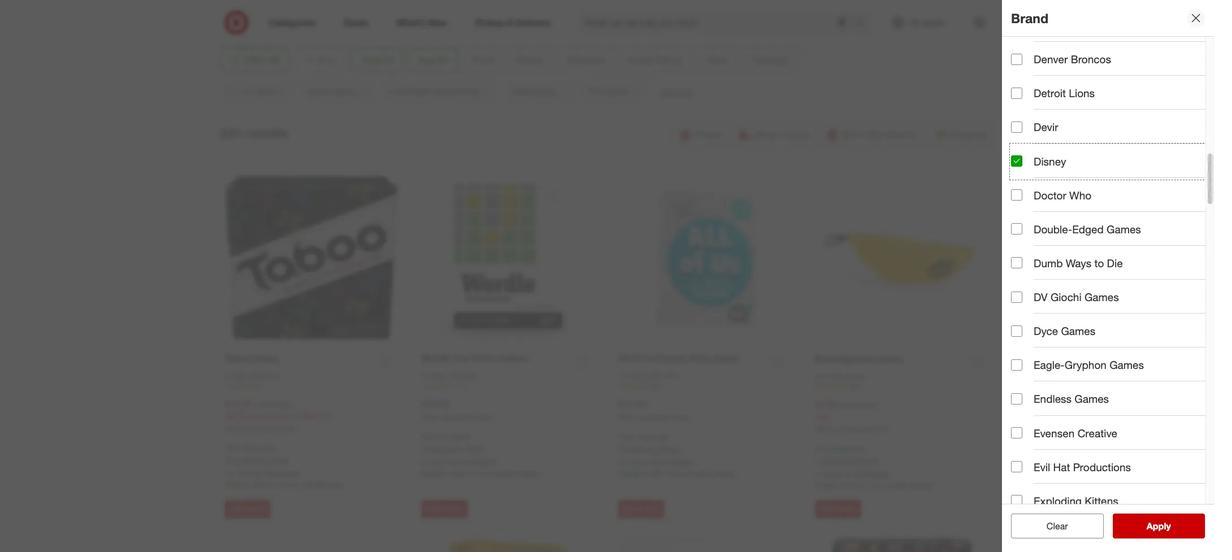 Task type: describe. For each thing, give the bounding box(es) containing it.
free for 503
[[815, 444, 831, 454]]

eagle-
[[1034, 359, 1065, 372]]

within for 127
[[446, 469, 467, 479]]

games down eagle-gryphon games
[[1075, 393, 1110, 406]]

2 link
[[225, 382, 399, 391]]

stock for 2
[[233, 469, 253, 479]]

$15.69
[[225, 399, 252, 410]]

ready for 503
[[815, 481, 838, 491]]

exclusions apply. link for 33
[[621, 444, 683, 454]]

broncos
[[1072, 53, 1112, 66]]

$12.99
[[619, 399, 646, 410]]

5–7 years
[[532, 23, 567, 33]]

years for 5–7 years
[[548, 23, 567, 33]]

free shipping * * exclusions apply. in stock at  northgate ready within 2 hours with pickup for 33
[[619, 433, 736, 479]]

exclusions for 503
[[818, 456, 856, 466]]

evil hat productions
[[1034, 461, 1132, 474]]

productions
[[1074, 461, 1132, 474]]

games right dyce
[[1062, 325, 1096, 338]]

apply. for 127
[[464, 444, 486, 454]]

2–4 years link
[[376, 0, 492, 34]]

8–10 years
[[646, 23, 685, 33]]

5–7 years link
[[492, 0, 607, 34]]

8–10 years link
[[607, 0, 723, 34]]

stock for 503
[[824, 470, 843, 479]]

11–13 years link
[[723, 0, 839, 34]]

ways
[[1067, 257, 1092, 270]]

northgate for 33
[[658, 458, 694, 468]]

years for 14+ years
[[895, 23, 914, 33]]

14+ years
[[879, 23, 914, 33]]

241 results
[[220, 125, 288, 141]]

Evil Hat Productions checkbox
[[1012, 462, 1023, 473]]

devir
[[1034, 121, 1059, 134]]

What can we help you find? suggestions appear below search field
[[579, 10, 858, 35]]

sale for $15.69
[[225, 412, 240, 421]]

Eagle-Gryphon Games checkbox
[[1012, 360, 1023, 371]]

edged
[[1073, 223, 1105, 236]]

Evensen Creative checkbox
[[1012, 428, 1023, 439]]

free for 127
[[422, 433, 437, 442]]

stock for 127
[[430, 458, 450, 468]]

within for 503
[[840, 481, 861, 491]]

2 for 2
[[272, 481, 277, 490]]

reg for $7.99
[[840, 400, 851, 410]]

apply button
[[1113, 514, 1206, 539]]

Endless Games checkbox
[[1012, 394, 1023, 405]]

games for gryphon
[[1110, 359, 1145, 372]]

doctor who
[[1034, 189, 1092, 202]]

Denver Broncos checkbox
[[1012, 54, 1023, 65]]

in for 503
[[815, 470, 822, 479]]

reg for $15.69
[[254, 400, 266, 409]]

giochi
[[1051, 291, 1082, 304]]

at for 33
[[649, 458, 656, 468]]

0–24
[[295, 23, 313, 33]]

Dyce Games checkbox
[[1012, 326, 1023, 337]]

14+ years link
[[839, 0, 954, 34]]

$15.69 reg $19.89 sale ends today at 1:00pm pt when purchased online
[[225, 399, 332, 434]]

241
[[220, 125, 242, 141]]

pickup for 2
[[318, 481, 342, 490]]

$18.59
[[422, 399, 449, 410]]

pickup for 127
[[515, 469, 539, 479]]

with for 2
[[301, 481, 316, 490]]

today
[[262, 412, 282, 421]]

northgate for 2
[[264, 469, 300, 479]]

within for 2
[[249, 481, 270, 490]]

games for edged
[[1107, 223, 1142, 236]]

exclusions for 2
[[227, 456, 265, 465]]

die
[[1108, 257, 1124, 270]]

endless games
[[1034, 393, 1110, 406]]

DV Giochi Games checkbox
[[1012, 292, 1023, 303]]

exclusions apply. link for 2
[[227, 456, 289, 465]]

clear button
[[1012, 514, 1104, 539]]

at for 127
[[452, 458, 459, 468]]

dumb ways to die
[[1034, 257, 1124, 270]]

ready for 33
[[619, 469, 641, 479]]

online inside '$12.99 when purchased online'
[[672, 414, 690, 422]]

exploding
[[1034, 495, 1083, 508]]

search
[[851, 18, 878, 29]]

apply. for 2
[[267, 456, 289, 465]]

free for 2
[[225, 444, 240, 453]]

at for 503
[[846, 470, 852, 479]]

2 for 503
[[863, 481, 868, 491]]

pickup for 503
[[909, 481, 933, 491]]

online inside $15.69 reg $19.89 sale ends today at 1:00pm pt when purchased online
[[278, 425, 297, 434]]

503 link
[[815, 382, 990, 392]]

years for 2–4 years
[[432, 23, 451, 33]]

with for 503
[[892, 481, 907, 491]]

$7.99
[[815, 399, 838, 411]]

Double-Edged Games checkbox
[[1012, 224, 1023, 235]]

at for 2
[[255, 469, 262, 479]]

evensen
[[1034, 427, 1075, 440]]

2 for 33
[[666, 469, 671, 479]]

Doctor Who checkbox
[[1012, 190, 1023, 201]]

detroit
[[1034, 87, 1067, 100]]

double-edged games
[[1034, 223, 1142, 236]]

exclusions for 127
[[424, 444, 462, 454]]

dv
[[1034, 291, 1048, 304]]

shipping for 503
[[833, 444, 864, 454]]

Devir checkbox
[[1012, 122, 1023, 133]]

purchased inside $18.59 when purchased online
[[441, 414, 473, 422]]

free shipping * * exclusions apply. in stock at  northgate ready within 2 hours with pickup for 503
[[815, 444, 933, 491]]

creative
[[1078, 427, 1118, 440]]

evil
[[1034, 461, 1051, 474]]

exploding kittens
[[1034, 495, 1119, 508]]

14+
[[879, 23, 893, 33]]



Task type: vqa. For each thing, say whether or not it's contained in the screenshot.
ENDS at the left bottom
yes



Task type: locate. For each thing, give the bounding box(es) containing it.
Disney checkbox
[[1012, 156, 1023, 167]]

brand dialog
[[1003, 0, 1215, 553]]

2
[[260, 382, 264, 391], [469, 469, 474, 479], [666, 469, 671, 479], [272, 481, 277, 490], [863, 481, 868, 491]]

5 years from the left
[[895, 23, 914, 33]]

sale inside '$7.99 reg $15.99 sale when purchased online'
[[815, 412, 831, 422]]

11–13 years
[[759, 23, 803, 33]]

free down $18.59 on the bottom left
[[422, 433, 437, 442]]

2 for 127
[[469, 469, 474, 479]]

free
[[422, 433, 437, 442], [619, 433, 634, 442], [225, 444, 240, 453], [815, 444, 831, 454]]

exclusions down '$7.99 reg $15.99 sale when purchased online'
[[818, 456, 856, 466]]

ready
[[422, 469, 444, 479], [619, 469, 641, 479], [225, 481, 247, 490], [815, 481, 838, 491]]

in for 2
[[225, 469, 231, 479]]

hat
[[1054, 461, 1071, 474]]

2–4 years
[[417, 23, 451, 33]]

purchased down $15.99
[[835, 426, 867, 434]]

search button
[[851, 10, 878, 37]]

when
[[422, 414, 439, 422], [619, 414, 636, 422], [225, 425, 242, 434], [815, 426, 833, 434]]

reg
[[254, 400, 266, 409], [840, 400, 851, 410]]

lions
[[1070, 87, 1096, 100]]

years inside 'link'
[[895, 23, 914, 33]]

reg inside $15.69 reg $19.89 sale ends today at 1:00pm pt when purchased online
[[254, 400, 266, 409]]

games right the gryphon
[[1110, 359, 1145, 372]]

2–4
[[417, 23, 430, 33]]

when inside '$7.99 reg $15.99 sale when purchased online'
[[815, 426, 833, 434]]

exclusions
[[424, 444, 462, 454], [621, 444, 659, 454], [227, 456, 265, 465], [818, 456, 856, 466]]

when down $15.69
[[225, 425, 242, 434]]

shipping
[[439, 433, 470, 442], [636, 433, 667, 442], [243, 444, 273, 453], [833, 444, 864, 454]]

exclusions apply. link down ends
[[227, 456, 289, 465]]

shipping down '$7.99 reg $15.99 sale when purchased online'
[[833, 444, 864, 454]]

33
[[654, 382, 661, 391]]

2 years from the left
[[548, 23, 567, 33]]

purchased
[[441, 414, 473, 422], [638, 414, 670, 422], [244, 425, 276, 434], [835, 426, 867, 434]]

Dumb Ways to Die checkbox
[[1012, 258, 1023, 269]]

shipping down '$12.99 when purchased online'
[[636, 433, 667, 442]]

disney
[[1034, 155, 1067, 168]]

online down 127 link
[[475, 414, 493, 422]]

stock for 33
[[627, 458, 647, 468]]

shipping down ends
[[243, 444, 273, 453]]

free shipping * * exclusions apply. in stock at  northgate ready within 2 hours with pickup for 2
[[225, 444, 342, 490]]

when down $7.99
[[815, 426, 833, 434]]

free for 33
[[619, 433, 634, 442]]

503
[[851, 383, 862, 391]]

0–24 months
[[295, 23, 342, 33]]

online inside $18.59 when purchased online
[[475, 414, 493, 422]]

Exploding Kittens checkbox
[[1012, 496, 1023, 507]]

$15.99
[[854, 400, 877, 410]]

ends
[[242, 412, 260, 421]]

exclusions apply. link down $18.59 when purchased online
[[424, 444, 486, 454]]

free shipping * * exclusions apply. in stock at  northgate ready within 2 hours with pickup down $15.69 reg $19.89 sale ends today at 1:00pm pt when purchased online
[[225, 444, 342, 490]]

reg right $7.99
[[840, 400, 851, 410]]

games for giochi
[[1085, 291, 1120, 304]]

purchased inside '$7.99 reg $15.99 sale when purchased online'
[[835, 426, 867, 434]]

exclusions down ends
[[227, 456, 265, 465]]

games down to
[[1085, 291, 1120, 304]]

reg up ends
[[254, 400, 266, 409]]

shipping for 33
[[636, 433, 667, 442]]

online
[[475, 414, 493, 422], [672, 414, 690, 422], [278, 425, 297, 434], [869, 426, 887, 434]]

in for 33
[[619, 458, 625, 468]]

dyce
[[1034, 325, 1059, 338]]

3 years from the left
[[666, 23, 685, 33]]

sale down $7.99
[[815, 412, 831, 422]]

shipping for 2
[[243, 444, 273, 453]]

apply. down '$12.99 when purchased online'
[[661, 444, 683, 454]]

reg inside '$7.99 reg $15.99 sale when purchased online'
[[840, 400, 851, 410]]

hours for 2
[[279, 481, 299, 490]]

dumb
[[1034, 257, 1064, 270]]

1:00pm
[[293, 412, 320, 421]]

pickup for 33
[[712, 469, 736, 479]]

months
[[315, 23, 342, 33]]

purchased down "$12.99" at the bottom of the page
[[638, 414, 670, 422]]

online down $15.99
[[869, 426, 887, 434]]

free down "$12.99" at the bottom of the page
[[619, 433, 634, 442]]

sale inside $15.69 reg $19.89 sale ends today at 1:00pm pt when purchased online
[[225, 412, 240, 421]]

free down $15.69
[[225, 444, 240, 453]]

years for 11–13 years
[[784, 23, 803, 33]]

free shipping * * exclusions apply. in stock at  northgate ready within 2 hours with pickup down $18.59 when purchased online
[[422, 433, 539, 479]]

when inside '$12.99 when purchased online'
[[619, 414, 636, 422]]

free shipping * * exclusions apply. in stock at  northgate ready within 2 hours with pickup down '$7.99 reg $15.99 sale when purchased online'
[[815, 444, 933, 491]]

0 horizontal spatial sale
[[225, 412, 240, 421]]

purchased inside '$12.99 when purchased online'
[[638, 414, 670, 422]]

1 horizontal spatial reg
[[840, 400, 851, 410]]

free shipping * * exclusions apply. in stock at  northgate ready within 2 hours with pickup for 127
[[422, 433, 539, 479]]

with for 127
[[498, 469, 513, 479]]

33 link
[[619, 382, 793, 391]]

at inside $15.69 reg $19.89 sale ends today at 1:00pm pt when purchased online
[[284, 412, 291, 421]]

purchased down $18.59 on the bottom left
[[441, 414, 473, 422]]

denver
[[1034, 53, 1069, 66]]

exclusions apply. link
[[424, 444, 486, 454], [621, 444, 683, 454], [227, 456, 289, 465], [818, 456, 880, 466]]

free shipping * * exclusions apply. in stock at  northgate ready within 2 hours with pickup
[[422, 433, 539, 479], [619, 433, 736, 479], [225, 444, 342, 490], [815, 444, 933, 491]]

games up die
[[1107, 223, 1142, 236]]

denver broncos
[[1034, 53, 1112, 66]]

1 years from the left
[[432, 23, 451, 33]]

exclusions for 33
[[621, 444, 659, 454]]

in
[[422, 458, 428, 468], [619, 458, 625, 468], [225, 469, 231, 479], [815, 470, 822, 479]]

apply. down $18.59 when purchased online
[[464, 444, 486, 454]]

gryphon
[[1065, 359, 1107, 372]]

eagle-gryphon games
[[1034, 359, 1145, 372]]

stock
[[430, 458, 450, 468], [627, 458, 647, 468], [233, 469, 253, 479], [824, 470, 843, 479]]

free down '$7.99 reg $15.99 sale when purchased online'
[[815, 444, 831, 454]]

apply.
[[464, 444, 486, 454], [661, 444, 683, 454], [267, 456, 289, 465], [858, 456, 880, 466]]

$7.99 reg $15.99 sale when purchased online
[[815, 399, 887, 434]]

who
[[1070, 189, 1092, 202]]

years right 2–4
[[432, 23, 451, 33]]

online inside '$7.99 reg $15.99 sale when purchased online'
[[869, 426, 887, 434]]

with
[[498, 469, 513, 479], [695, 469, 710, 479], [301, 481, 316, 490], [892, 481, 907, 491]]

11–13
[[759, 23, 782, 33]]

sale for $7.99
[[815, 412, 831, 422]]

when down $18.59 on the bottom left
[[422, 414, 439, 422]]

when inside $18.59 when purchased online
[[422, 414, 439, 422]]

purchased down ends
[[244, 425, 276, 434]]

dv giochi games
[[1034, 291, 1120, 304]]

online down the today
[[278, 425, 297, 434]]

$19.89
[[268, 400, 291, 409]]

purchased inside $15.69 reg $19.89 sale ends today at 1:00pm pt when purchased online
[[244, 425, 276, 434]]

evensen creative
[[1034, 427, 1118, 440]]

*
[[470, 433, 473, 442], [667, 433, 669, 442], [273, 444, 276, 453], [422, 444, 424, 454], [619, 444, 621, 454], [864, 444, 866, 454], [225, 456, 227, 465], [815, 456, 818, 466]]

years
[[432, 23, 451, 33], [548, 23, 567, 33], [666, 23, 685, 33], [784, 23, 803, 33], [895, 23, 914, 33]]

0–24 months link
[[261, 0, 376, 34]]

years for 8–10 years
[[666, 23, 685, 33]]

exclusions apply. link down '$7.99 reg $15.99 sale when purchased online'
[[818, 456, 880, 466]]

hours
[[476, 469, 496, 479], [673, 469, 693, 479], [279, 481, 299, 490], [870, 481, 890, 491]]

0 horizontal spatial reg
[[254, 400, 266, 409]]

northgate for 127
[[461, 458, 497, 468]]

apply. down '$7.99 reg $15.99 sale when purchased online'
[[858, 456, 880, 466]]

Detroit Lions checkbox
[[1012, 88, 1023, 99]]

shipping down $18.59 when purchased online
[[439, 433, 470, 442]]

years right 14+
[[895, 23, 914, 33]]

brand
[[1012, 10, 1049, 26]]

years inside "link"
[[666, 23, 685, 33]]

exclusions down '$12.99 when purchased online'
[[621, 444, 659, 454]]

free shipping * * exclusions apply. in stock at  northgate ready within 2 hours with pickup down '$12.99 when purchased online'
[[619, 433, 736, 479]]

endless
[[1034, 393, 1072, 406]]

apply. for 503
[[858, 456, 880, 466]]

pickup
[[515, 469, 539, 479], [712, 469, 736, 479], [318, 481, 342, 490], [909, 481, 933, 491]]

hours for 33
[[673, 469, 693, 479]]

northgate for 503
[[855, 470, 890, 479]]

$12.99 when purchased online
[[619, 399, 690, 422]]

with for 33
[[695, 469, 710, 479]]

in for 127
[[422, 458, 428, 468]]

shipping for 127
[[439, 433, 470, 442]]

within for 33
[[643, 469, 664, 479]]

1 horizontal spatial sale
[[815, 412, 831, 422]]

4 years from the left
[[784, 23, 803, 33]]

at
[[284, 412, 291, 421], [452, 458, 459, 468], [649, 458, 656, 468], [255, 469, 262, 479], [846, 470, 852, 479]]

when down "$12.99" at the bottom of the page
[[619, 414, 636, 422]]

kittens
[[1086, 495, 1119, 508]]

exclusions apply. link for 127
[[424, 444, 486, 454]]

northgate
[[461, 458, 497, 468], [658, 458, 694, 468], [264, 469, 300, 479], [855, 470, 890, 479]]

apply. for 33
[[661, 444, 683, 454]]

hours for 127
[[476, 469, 496, 479]]

years right 5–7
[[548, 23, 567, 33]]

doctor
[[1034, 189, 1067, 202]]

dyce games
[[1034, 325, 1096, 338]]

detroit lions
[[1034, 87, 1096, 100]]

apply
[[1147, 521, 1172, 533]]

years right 8–10
[[666, 23, 685, 33]]

results
[[246, 125, 288, 141]]

ready for 2
[[225, 481, 247, 490]]

127
[[457, 382, 468, 391]]

exclusions apply. link for 503
[[818, 456, 880, 466]]

apply. down $15.69 reg $19.89 sale ends today at 1:00pm pt when purchased online
[[267, 456, 289, 465]]

online down 33 link
[[672, 414, 690, 422]]

sale down $15.69
[[225, 412, 240, 421]]

when inside $15.69 reg $19.89 sale ends today at 1:00pm pt when purchased online
[[225, 425, 242, 434]]

ready for 127
[[422, 469, 444, 479]]

127 link
[[422, 382, 596, 391]]

years right 11–13
[[784, 23, 803, 33]]

double-
[[1034, 223, 1073, 236]]

to
[[1095, 257, 1105, 270]]

hours for 503
[[870, 481, 890, 491]]

5–7
[[532, 23, 546, 33]]

exclusions down $18.59 when purchased online
[[424, 444, 462, 454]]

exclusions apply. link down '$12.99 when purchased online'
[[621, 444, 683, 454]]

$18.59 when purchased online
[[422, 399, 493, 422]]

clear
[[1047, 521, 1069, 533]]

8–10
[[646, 23, 664, 33]]

pt
[[322, 412, 332, 421]]



